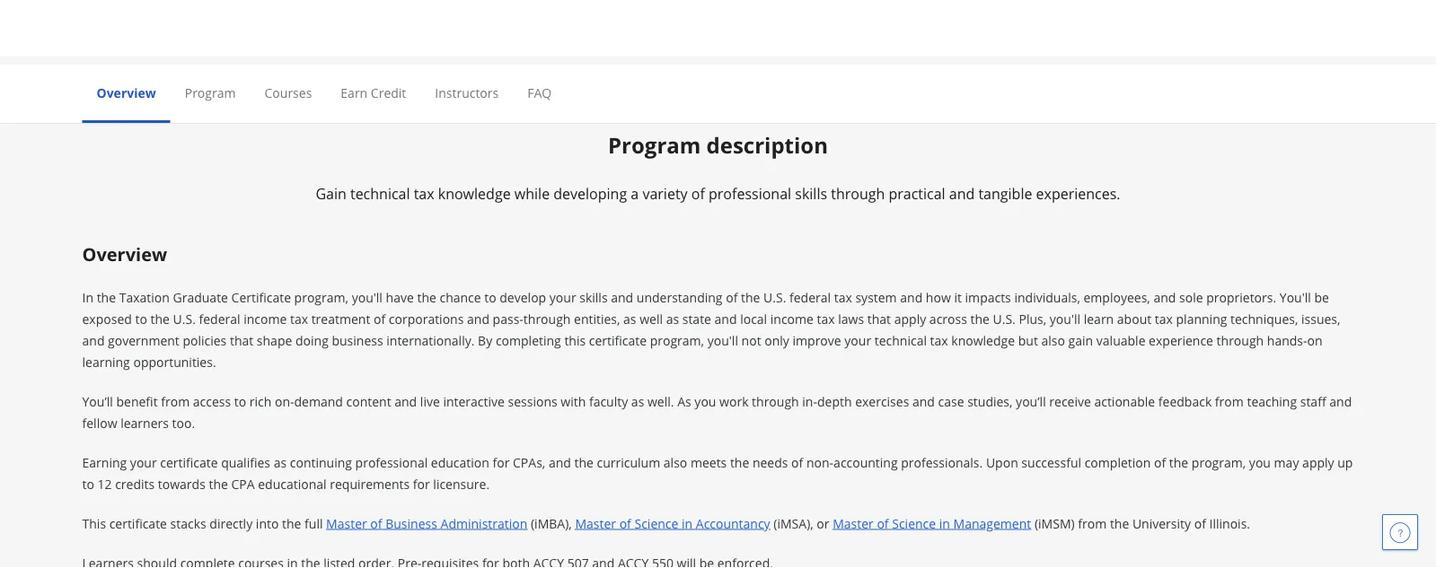 Task type: describe. For each thing, give the bounding box(es) containing it.
of left illinois.
[[1194, 515, 1206, 532]]

demand
[[294, 393, 343, 410]]

2 vertical spatial certificate
[[109, 515, 167, 532]]

sole
[[1179, 289, 1203, 306]]

teaching
[[1247, 393, 1297, 410]]

0 horizontal spatial that
[[230, 332, 253, 349]]

earning
[[82, 454, 127, 471]]

shape
[[257, 332, 292, 349]]

as left "well"
[[623, 310, 636, 327]]

2 horizontal spatial from
[[1215, 393, 1244, 410]]

1 horizontal spatial skills
[[795, 184, 827, 203]]

0 horizontal spatial technical
[[350, 184, 410, 203]]

instructors
[[435, 84, 499, 101]]

and up the learning
[[82, 332, 105, 349]]

graduate
[[173, 289, 228, 306]]

policies
[[183, 332, 227, 349]]

certificate inside earning your certificate qualifies as continuing professional education for cpas, and the curriculum also meets the needs of non-accounting professionals. upon successful completion of the program, you may apply up to 12 credits towards the cpa educational requirements for licensure.
[[160, 454, 218, 471]]

program for program description
[[608, 131, 701, 160]]

while
[[515, 184, 550, 203]]

0 vertical spatial federal
[[790, 289, 831, 306]]

help center image
[[1390, 522, 1411, 543]]

treatment
[[311, 310, 370, 327]]

credits
[[115, 476, 155, 493]]

towards
[[158, 476, 206, 493]]

plus,
[[1019, 310, 1047, 327]]

well
[[640, 310, 663, 327]]

as inside earning your certificate qualifies as continuing professional education for cpas, and the curriculum also meets the needs of non-accounting professionals. upon successful completion of the program, you may apply up to 12 credits towards the cpa educational requirements for licensure.
[[274, 454, 287, 471]]

master of science in accountancy link
[[575, 515, 770, 532]]

0 vertical spatial your
[[550, 289, 576, 306]]

into
[[256, 515, 279, 532]]

in
[[82, 289, 93, 306]]

depth
[[817, 393, 852, 410]]

faq
[[527, 84, 552, 101]]

overview inside certificate menu "element"
[[97, 84, 156, 101]]

upon
[[986, 454, 1018, 471]]

across
[[930, 310, 967, 327]]

the left the university
[[1110, 515, 1129, 532]]

actionable
[[1094, 393, 1155, 410]]

overview link
[[97, 84, 156, 101]]

work
[[720, 393, 749, 410]]

issues,
[[1302, 310, 1341, 327]]

studies,
[[968, 393, 1013, 410]]

sessions
[[508, 393, 558, 410]]

cpas,
[[513, 454, 545, 471]]

you inside you'll benefit from access to rich on-demand content and live interactive sessions with faculty as well. as you work through in-depth exercises and case studies, you'll receive actionable feedback from teaching staff and fellow learners too.
[[695, 393, 716, 410]]

gain
[[316, 184, 347, 203]]

feedback
[[1159, 393, 1212, 410]]

of up the business
[[374, 310, 386, 327]]

a
[[631, 184, 639, 203]]

1 science from the left
[[635, 515, 679, 532]]

also inside earning your certificate qualifies as continuing professional education for cpas, and the curriculum also meets the needs of non-accounting professionals. upon successful completion of the program, you may apply up to 12 credits towards the cpa educational requirements for licensure.
[[664, 454, 687, 471]]

successful
[[1022, 454, 1082, 471]]

meets
[[691, 454, 727, 471]]

certificate menu element
[[82, 65, 1354, 123]]

improve
[[793, 332, 841, 349]]

the left 'cpa'
[[209, 476, 228, 493]]

and inside earning your certificate qualifies as continuing professional education for cpas, and the curriculum also meets the needs of non-accounting professionals. upon successful completion of the program, you may apply up to 12 credits towards the cpa educational requirements for licensure.
[[549, 454, 571, 471]]

access
[[193, 393, 231, 410]]

how
[[926, 289, 951, 306]]

proprietors.
[[1207, 289, 1277, 306]]

the left the needs
[[730, 454, 749, 471]]

(imba),
[[531, 515, 572, 532]]

business
[[332, 332, 383, 349]]

0 vertical spatial professional
[[709, 184, 791, 203]]

it
[[954, 289, 962, 306]]

be
[[1315, 289, 1329, 306]]

fellow
[[82, 415, 117, 432]]

accounting
[[834, 454, 898, 471]]

as inside you'll benefit from access to rich on-demand content and live interactive sessions with faculty as well. as you work through in-depth exercises and case studies, you'll receive actionable feedback from teaching staff and fellow learners too.
[[631, 393, 644, 410]]

about
[[1117, 310, 1152, 327]]

and left sole
[[1154, 289, 1176, 306]]

through inside you'll benefit from access to rich on-demand content and live interactive sessions with faculty as well. as you work through in-depth exercises and case studies, you'll receive actionable feedback from teaching staff and fellow learners too.
[[752, 393, 799, 410]]

stacks
[[170, 515, 206, 532]]

faculty
[[589, 393, 628, 410]]

you inside earning your certificate qualifies as continuing professional education for cpas, and the curriculum also meets the needs of non-accounting professionals. upon successful completion of the program, you may apply up to 12 credits towards the cpa educational requirements for licensure.
[[1249, 454, 1271, 471]]

and left the case
[[913, 393, 935, 410]]

you'll
[[82, 393, 113, 410]]

1 horizontal spatial program,
[[650, 332, 704, 349]]

technical inside in the taxation graduate certificate program, you'll have the chance to develop your skills and understanding of the u.s. federal tax system and how it impacts individuals, employees, and sole proprietors. you'll be exposed to the u.s. federal income tax treatment of corporations and pass-through entities, as well as state and local income tax laws that apply across the u.s. plus, you'll learn about tax planning techniques, issues, and government policies that shape doing business internationally. by completing this certificate program, you'll not only improve your technical tax knowledge but also gain valuable experience through hands-on learning opportunities.
[[875, 332, 927, 349]]

apply inside in the taxation graduate certificate program, you'll have the chance to develop your skills and understanding of the u.s. federal tax system and how it impacts individuals, employees, and sole proprietors. you'll be exposed to the u.s. federal income tax treatment of corporations and pass-through entities, as well as state and local income tax laws that apply across the u.s. plus, you'll learn about tax planning techniques, issues, and government policies that shape doing business internationally. by completing this certificate program, you'll not only improve your technical tax knowledge but also gain valuable experience through hands-on learning opportunities.
[[894, 310, 926, 327]]

program for "program" link
[[185, 84, 236, 101]]

instructors link
[[435, 84, 499, 101]]

(imsm)
[[1035, 515, 1075, 532]]

to inside earning your certificate qualifies as continuing professional education for cpas, and the curriculum also meets the needs of non-accounting professionals. upon successful completion of the program, you may apply up to 12 credits towards the cpa educational requirements for licensure.
[[82, 476, 94, 493]]

2 income from the left
[[771, 310, 814, 327]]

on-
[[275, 393, 294, 410]]

experience
[[1149, 332, 1214, 349]]

knowledge inside in the taxation graduate certificate program, you'll have the chance to develop your skills and understanding of the u.s. federal tax system and how it impacts individuals, employees, and sole proprietors. you'll be exposed to the u.s. federal income tax treatment of corporations and pass-through entities, as well as state and local income tax laws that apply across the u.s. plus, you'll learn about tax planning techniques, issues, and government policies that shape doing business internationally. by completing this certificate program, you'll not only improve your technical tax knowledge but also gain valuable experience through hands-on learning opportunities.
[[952, 332, 1015, 349]]

this certificate stacks directly into the full master of business administration (imba), master of science in accountancy (imsa), or master of science in management (imsm) from the university of illinois.
[[82, 515, 1250, 532]]

live
[[420, 393, 440, 410]]

learn
[[1084, 310, 1114, 327]]

credit
[[371, 84, 406, 101]]

2 science from the left
[[892, 515, 936, 532]]

cpa
[[231, 476, 255, 493]]

but
[[1018, 332, 1038, 349]]

have
[[386, 289, 414, 306]]

professional inside earning your certificate qualifies as continuing professional education for cpas, and the curriculum also meets the needs of non-accounting professionals. upon successful completion of the program, you may apply up to 12 credits towards the cpa educational requirements for licensure.
[[355, 454, 428, 471]]

of right or
[[877, 515, 889, 532]]

program link
[[185, 84, 236, 101]]

earning your certificate qualifies as continuing professional education for cpas, and the curriculum also meets the needs of non-accounting professionals. upon successful completion of the program, you may apply up to 12 credits towards the cpa educational requirements for licensure.
[[82, 454, 1353, 493]]

through left practical
[[831, 184, 885, 203]]

0 vertical spatial knowledge
[[438, 184, 511, 203]]

this
[[82, 515, 106, 532]]

the right completion
[[1169, 454, 1189, 471]]

description
[[707, 131, 828, 160]]

earn credit link
[[341, 84, 406, 101]]

0 vertical spatial program,
[[294, 289, 349, 306]]

0 horizontal spatial from
[[161, 393, 190, 410]]

full
[[305, 515, 323, 532]]

completion
[[1085, 454, 1151, 471]]

through up completing in the bottom of the page
[[524, 310, 571, 327]]

laws
[[838, 310, 864, 327]]

and up by
[[467, 310, 490, 327]]

educational
[[258, 476, 327, 493]]

1 master from the left
[[326, 515, 367, 532]]

too.
[[172, 415, 195, 432]]



Task type: vqa. For each thing, say whether or not it's contained in the screenshot.
only
yes



Task type: locate. For each thing, give the bounding box(es) containing it.
certificate up towards
[[160, 454, 218, 471]]

2 master from the left
[[575, 515, 616, 532]]

0 vertical spatial that
[[868, 310, 891, 327]]

2 horizontal spatial program,
[[1192, 454, 1246, 471]]

0 vertical spatial you'll
[[352, 289, 383, 306]]

0 vertical spatial program
[[185, 84, 236, 101]]

1 vertical spatial also
[[664, 454, 687, 471]]

that left shape
[[230, 332, 253, 349]]

1 vertical spatial for
[[413, 476, 430, 493]]

qualifies
[[221, 454, 270, 471]]

by
[[478, 332, 492, 349]]

opportunities.
[[133, 353, 216, 371]]

0 vertical spatial technical
[[350, 184, 410, 203]]

you left "may"
[[1249, 454, 1271, 471]]

federal up policies
[[199, 310, 240, 327]]

1 horizontal spatial master
[[575, 515, 616, 532]]

program, up treatment on the bottom left of page
[[294, 289, 349, 306]]

program up variety
[[608, 131, 701, 160]]

also left meets
[[664, 454, 687, 471]]

practical
[[889, 184, 945, 203]]

u.s. up "local" on the right bottom of the page
[[764, 289, 786, 306]]

through down techniques,
[[1217, 332, 1264, 349]]

1 vertical spatial professional
[[355, 454, 428, 471]]

your up credits
[[130, 454, 157, 471]]

1 vertical spatial program,
[[650, 332, 704, 349]]

for up master of business administration link
[[413, 476, 430, 493]]

rich
[[250, 393, 272, 410]]

0 vertical spatial certificate
[[589, 332, 647, 349]]

of right variety
[[691, 184, 705, 203]]

techniques,
[[1231, 310, 1298, 327]]

as left well.
[[631, 393, 644, 410]]

certificate down entities,
[[589, 332, 647, 349]]

certificate
[[231, 289, 291, 306]]

university
[[1133, 515, 1191, 532]]

earn
[[341, 84, 368, 101]]

the up "local" on the right bottom of the page
[[741, 289, 760, 306]]

0 vertical spatial overview
[[97, 84, 156, 101]]

the right in
[[97, 289, 116, 306]]

of left the business
[[370, 515, 382, 532]]

u.s. down graduate
[[173, 310, 196, 327]]

receive
[[1049, 393, 1091, 410]]

1 in from the left
[[682, 515, 693, 532]]

staff
[[1300, 393, 1326, 410]]

the left curriculum
[[574, 454, 594, 471]]

business
[[386, 515, 437, 532]]

0 horizontal spatial apply
[[894, 310, 926, 327]]

of right understanding
[[726, 289, 738, 306]]

1 horizontal spatial knowledge
[[952, 332, 1015, 349]]

accountancy
[[696, 515, 770, 532]]

and left tangible
[[949, 184, 975, 203]]

for left the cpas,
[[493, 454, 510, 471]]

1 horizontal spatial you
[[1249, 454, 1271, 471]]

overview up taxation
[[82, 242, 167, 266]]

professionals.
[[901, 454, 983, 471]]

0 horizontal spatial also
[[664, 454, 687, 471]]

2 vertical spatial your
[[130, 454, 157, 471]]

1 vertical spatial certificate
[[160, 454, 218, 471]]

0 vertical spatial for
[[493, 454, 510, 471]]

in the taxation graduate certificate program, you'll have the chance to develop your skills and understanding of the u.s. federal tax system and how it impacts individuals, employees, and sole proprietors. you'll be exposed to the u.s. federal income tax treatment of corporations and pass-through entities, as well as state and local income tax laws that apply across the u.s. plus, you'll learn about tax planning techniques, issues, and government policies that shape doing business internationally. by completing this certificate program, you'll not only improve your technical tax knowledge but also gain valuable experience through hands-on learning opportunities.
[[82, 289, 1341, 371]]

1 horizontal spatial program
[[608, 131, 701, 160]]

1 horizontal spatial that
[[868, 310, 891, 327]]

that
[[868, 310, 891, 327], [230, 332, 253, 349]]

1 vertical spatial overview
[[82, 242, 167, 266]]

1 horizontal spatial technical
[[875, 332, 927, 349]]

you'll left not
[[708, 332, 738, 349]]

to up government
[[135, 310, 147, 327]]

2 horizontal spatial you'll
[[1050, 310, 1081, 327]]

0 horizontal spatial income
[[244, 310, 287, 327]]

(imsa),
[[774, 515, 814, 532]]

0 horizontal spatial u.s.
[[173, 310, 196, 327]]

entities,
[[574, 310, 620, 327]]

0 horizontal spatial program,
[[294, 289, 349, 306]]

variety
[[643, 184, 688, 203]]

2 in from the left
[[939, 515, 950, 532]]

to inside you'll benefit from access to rich on-demand content and live interactive sessions with faculty as well. as you work through in-depth exercises and case studies, you'll receive actionable feedback from teaching staff and fellow learners too.
[[234, 393, 246, 410]]

1 vertical spatial technical
[[875, 332, 927, 349]]

that down system
[[868, 310, 891, 327]]

you'll up the "gain" at the right
[[1050, 310, 1081, 327]]

to left 12
[[82, 476, 94, 493]]

corporations
[[389, 310, 464, 327]]

1 horizontal spatial in
[[939, 515, 950, 532]]

chance
[[440, 289, 481, 306]]

administration
[[441, 515, 528, 532]]

you'll left "have"
[[352, 289, 383, 306]]

income down certificate
[[244, 310, 287, 327]]

2 vertical spatial you'll
[[708, 332, 738, 349]]

the down impacts
[[971, 310, 990, 327]]

2 horizontal spatial your
[[845, 332, 871, 349]]

skills up entities,
[[580, 289, 608, 306]]

illinois.
[[1210, 515, 1250, 532]]

science down curriculum
[[635, 515, 679, 532]]

1 vertical spatial that
[[230, 332, 253, 349]]

licensure.
[[433, 476, 490, 493]]

faq link
[[527, 84, 552, 101]]

1 vertical spatial apply
[[1303, 454, 1334, 471]]

also inside in the taxation graduate certificate program, you'll have the chance to develop your skills and understanding of the u.s. federal tax system and how it impacts individuals, employees, and sole proprietors. you'll be exposed to the u.s. federal income tax treatment of corporations and pass-through entities, as well as state and local income tax laws that apply across the u.s. plus, you'll learn about tax planning techniques, issues, and government policies that shape doing business internationally. by completing this certificate program, you'll not only improve your technical tax knowledge but also gain valuable experience through hands-on learning opportunities.
[[1042, 332, 1065, 349]]

through left in-
[[752, 393, 799, 410]]

1 vertical spatial skills
[[580, 289, 608, 306]]

u.s. down impacts
[[993, 310, 1016, 327]]

you'll
[[1016, 393, 1046, 410]]

3 master from the left
[[833, 515, 874, 532]]

1 income from the left
[[244, 310, 287, 327]]

in left management
[[939, 515, 950, 532]]

technical right gain
[[350, 184, 410, 203]]

1 horizontal spatial for
[[493, 454, 510, 471]]

up
[[1338, 454, 1353, 471]]

system
[[856, 289, 897, 306]]

2 horizontal spatial master
[[833, 515, 874, 532]]

apply left up at the bottom right of the page
[[1303, 454, 1334, 471]]

0 horizontal spatial master
[[326, 515, 367, 532]]

you right as
[[695, 393, 716, 410]]

0 horizontal spatial your
[[130, 454, 157, 471]]

as right "well"
[[666, 310, 679, 327]]

knowledge down across
[[952, 332, 1015, 349]]

1 horizontal spatial federal
[[790, 289, 831, 306]]

from right (imsm) at bottom
[[1078, 515, 1107, 532]]

knowledge
[[438, 184, 511, 203], [952, 332, 1015, 349]]

and left how
[[900, 289, 923, 306]]

of left non-
[[791, 454, 803, 471]]

as
[[677, 393, 691, 410]]

skills inside in the taxation graduate certificate program, you'll have the chance to develop your skills and understanding of the u.s. federal tax system and how it impacts individuals, employees, and sole proprietors. you'll be exposed to the u.s. federal income tax treatment of corporations and pass-through entities, as well as state and local income tax laws that apply across the u.s. plus, you'll learn about tax planning techniques, issues, and government policies that shape doing business internationally. by completing this certificate program, you'll not only improve your technical tax knowledge but also gain valuable experience through hands-on learning opportunities.
[[580, 289, 608, 306]]

federal up improve at the bottom right
[[790, 289, 831, 306]]

1 horizontal spatial science
[[892, 515, 936, 532]]

master right (imba),
[[575, 515, 616, 532]]

program
[[185, 84, 236, 101], [608, 131, 701, 160]]

your inside earning your certificate qualifies as continuing professional education for cpas, and the curriculum also meets the needs of non-accounting professionals. upon successful completion of the program, you may apply up to 12 credits towards the cpa educational requirements for licensure.
[[130, 454, 157, 471]]

science down the professionals.
[[892, 515, 936, 532]]

through
[[831, 184, 885, 203], [524, 310, 571, 327], [1217, 332, 1264, 349], [752, 393, 799, 410]]

tangible
[[979, 184, 1032, 203]]

1 vertical spatial you'll
[[1050, 310, 1081, 327]]

in left accountancy
[[682, 515, 693, 532]]

income
[[244, 310, 287, 327], [771, 310, 814, 327]]

your down laws
[[845, 332, 871, 349]]

master of science in management link
[[833, 515, 1031, 532]]

curriculum
[[597, 454, 660, 471]]

government
[[108, 332, 179, 349]]

benefit
[[116, 393, 158, 410]]

0 vertical spatial apply
[[894, 310, 926, 327]]

in
[[682, 515, 693, 532], [939, 515, 950, 532]]

of down curriculum
[[620, 515, 631, 532]]

apply
[[894, 310, 926, 327], [1303, 454, 1334, 471]]

2 vertical spatial program,
[[1192, 454, 1246, 471]]

for
[[493, 454, 510, 471], [413, 476, 430, 493]]

0 horizontal spatial program
[[185, 84, 236, 101]]

1 horizontal spatial you'll
[[708, 332, 738, 349]]

0 horizontal spatial science
[[635, 515, 679, 532]]

with
[[561, 393, 586, 410]]

1 horizontal spatial income
[[771, 310, 814, 327]]

1 vertical spatial program
[[608, 131, 701, 160]]

apply down how
[[894, 310, 926, 327]]

0 horizontal spatial federal
[[199, 310, 240, 327]]

master
[[326, 515, 367, 532], [575, 515, 616, 532], [833, 515, 874, 532]]

0 horizontal spatial you'll
[[352, 289, 383, 306]]

the up corporations
[[417, 289, 436, 306]]

0 horizontal spatial you
[[695, 393, 716, 410]]

and up entities,
[[611, 289, 633, 306]]

u.s.
[[764, 289, 786, 306], [173, 310, 196, 327], [993, 310, 1016, 327]]

program, up illinois.
[[1192, 454, 1246, 471]]

0 horizontal spatial in
[[682, 515, 693, 532]]

apply inside earning your certificate qualifies as continuing professional education for cpas, and the curriculum also meets the needs of non-accounting professionals. upon successful completion of the program, you may apply up to 12 credits towards the cpa educational requirements for licensure.
[[1303, 454, 1334, 471]]

program, inside earning your certificate qualifies as continuing professional education for cpas, and the curriculum also meets the needs of non-accounting professionals. upon successful completion of the program, you may apply up to 12 credits towards the cpa educational requirements for licensure.
[[1192, 454, 1246, 471]]

1 vertical spatial you
[[1249, 454, 1271, 471]]

1 vertical spatial federal
[[199, 310, 240, 327]]

interactive
[[443, 393, 505, 410]]

master right or
[[833, 515, 874, 532]]

1 horizontal spatial from
[[1078, 515, 1107, 532]]

and right staff
[[1330, 393, 1352, 410]]

professional up requirements
[[355, 454, 428, 471]]

or
[[817, 515, 830, 532]]

0 horizontal spatial knowledge
[[438, 184, 511, 203]]

local
[[740, 310, 767, 327]]

1 horizontal spatial apply
[[1303, 454, 1334, 471]]

2 horizontal spatial u.s.
[[993, 310, 1016, 327]]

1 horizontal spatial professional
[[709, 184, 791, 203]]

knowledge left the while
[[438, 184, 511, 203]]

internationally.
[[386, 332, 475, 349]]

overview left "program" link
[[97, 84, 156, 101]]

may
[[1274, 454, 1299, 471]]

0 horizontal spatial for
[[413, 476, 430, 493]]

develop
[[500, 289, 546, 306]]

taxation
[[119, 289, 170, 306]]

1 vertical spatial your
[[845, 332, 871, 349]]

management
[[954, 515, 1031, 532]]

not
[[742, 332, 761, 349]]

planning
[[1176, 310, 1227, 327]]

program inside certificate menu "element"
[[185, 84, 236, 101]]

non-
[[807, 454, 834, 471]]

and left "local" on the right bottom of the page
[[715, 310, 737, 327]]

also
[[1042, 332, 1065, 349], [664, 454, 687, 471]]

skills
[[795, 184, 827, 203], [580, 289, 608, 306]]

skills down description
[[795, 184, 827, 203]]

0 horizontal spatial professional
[[355, 454, 428, 471]]

1 horizontal spatial also
[[1042, 332, 1065, 349]]

continuing
[[290, 454, 352, 471]]

and left live
[[395, 393, 417, 410]]

1 horizontal spatial your
[[550, 289, 576, 306]]

program left "courses"
[[185, 84, 236, 101]]

courses link
[[265, 84, 312, 101]]

content
[[346, 393, 391, 410]]

of
[[691, 184, 705, 203], [726, 289, 738, 306], [374, 310, 386, 327], [791, 454, 803, 471], [1154, 454, 1166, 471], [370, 515, 382, 532], [620, 515, 631, 532], [877, 515, 889, 532], [1194, 515, 1206, 532]]

program, down 'state'
[[650, 332, 704, 349]]

certificate inside in the taxation graduate certificate program, you'll have the chance to develop your skills and understanding of the u.s. federal tax system and how it impacts individuals, employees, and sole proprietors. you'll be exposed to the u.s. federal income tax treatment of corporations and pass-through entities, as well as state and local income tax laws that apply across the u.s. plus, you'll learn about tax planning techniques, issues, and government policies that shape doing business internationally. by completing this certificate program, you'll not only improve your technical tax knowledge but also gain valuable experience through hands-on learning opportunities.
[[589, 332, 647, 349]]

impacts
[[965, 289, 1011, 306]]

0 horizontal spatial skills
[[580, 289, 608, 306]]

from left teaching
[[1215, 393, 1244, 410]]

requirements
[[330, 476, 410, 493]]

also right the but
[[1042, 332, 1065, 349]]

0 vertical spatial also
[[1042, 332, 1065, 349]]

professional down description
[[709, 184, 791, 203]]

science
[[635, 515, 679, 532], [892, 515, 936, 532]]

your right develop
[[550, 289, 576, 306]]

learning
[[82, 353, 130, 371]]

1 horizontal spatial u.s.
[[764, 289, 786, 306]]

0 vertical spatial you
[[695, 393, 716, 410]]

income up "only"
[[771, 310, 814, 327]]

the left full
[[282, 515, 301, 532]]

technical down system
[[875, 332, 927, 349]]

needs
[[753, 454, 788, 471]]

and right the cpas,
[[549, 454, 571, 471]]

1 vertical spatial knowledge
[[952, 332, 1015, 349]]

from up too.
[[161, 393, 190, 410]]

courses
[[265, 84, 312, 101]]

of right completion
[[1154, 454, 1166, 471]]

the down taxation
[[150, 310, 170, 327]]

pass-
[[493, 310, 524, 327]]

certificate down credits
[[109, 515, 167, 532]]

to left rich
[[234, 393, 246, 410]]

as up educational
[[274, 454, 287, 471]]

only
[[765, 332, 789, 349]]

completing
[[496, 332, 561, 349]]

you
[[695, 393, 716, 410], [1249, 454, 1271, 471]]

master right full
[[326, 515, 367, 532]]

to up pass-
[[484, 289, 496, 306]]

0 vertical spatial skills
[[795, 184, 827, 203]]

exercises
[[855, 393, 909, 410]]

and
[[949, 184, 975, 203], [611, 289, 633, 306], [900, 289, 923, 306], [1154, 289, 1176, 306], [467, 310, 490, 327], [715, 310, 737, 327], [82, 332, 105, 349], [395, 393, 417, 410], [913, 393, 935, 410], [1330, 393, 1352, 410], [549, 454, 571, 471]]



